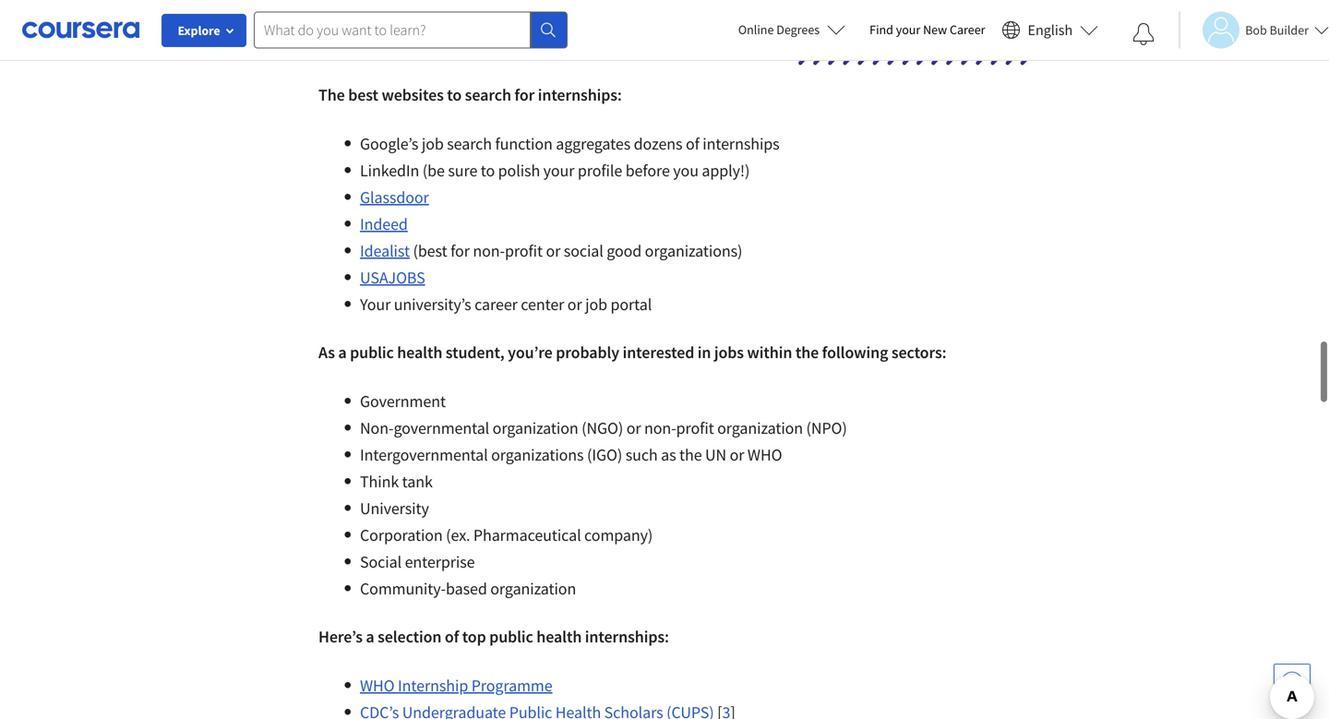 Task type: vqa. For each thing, say whether or not it's contained in the screenshot.
PGDM
no



Task type: describe. For each thing, give the bounding box(es) containing it.
idealist
[[360, 241, 410, 261]]

dozens
[[634, 133, 683, 154]]

indeed link
[[360, 214, 408, 235]]

as a public health student, you're probably interested in jobs within the following sectors:
[[319, 342, 947, 363]]

tank
[[402, 471, 433, 492]]

0 horizontal spatial health
[[397, 342, 443, 363]]

find
[[870, 21, 894, 38]]

for inside google's job search function aggregates dozens of internships linkedin (be sure to polish your profile before you apply!) glassdoor indeed idealist (best for non-profit or social good organizations) usajobs your university's career center or job portal
[[451, 241, 470, 261]]

0 vertical spatial search
[[465, 84, 511, 105]]

top
[[462, 626, 486, 647]]

career
[[475, 294, 518, 315]]

find your new career
[[870, 21, 986, 38]]

of inside google's job search function aggregates dozens of internships linkedin (be sure to polish your profile before you apply!) glassdoor indeed idealist (best for non-profit or social good organizations) usajobs your university's career center or job portal
[[686, 133, 700, 154]]

internship
[[398, 675, 468, 696]]

social
[[360, 552, 402, 572]]

organization up 'organizations'
[[493, 418, 579, 439]]

career
[[950, 21, 986, 38]]

a for here's
[[366, 626, 374, 647]]

un
[[705, 445, 727, 465]]

help center image
[[1282, 671, 1304, 693]]

corporation
[[360, 525, 443, 546]]

bob builder button
[[1179, 12, 1330, 48]]

1 horizontal spatial public
[[489, 626, 533, 647]]

you're
[[508, 342, 553, 363]]

apply!)
[[702, 160, 750, 181]]

1 horizontal spatial for
[[515, 84, 535, 105]]

google's job search function aggregates dozens of internships linkedin (be sure to polish your profile before you apply!) glassdoor indeed idealist (best for non-profit or social good organizations) usajobs your university's career center or job portal
[[360, 133, 780, 315]]

(be
[[423, 160, 445, 181]]

center
[[521, 294, 564, 315]]

interested
[[623, 342, 695, 363]]

function
[[495, 133, 553, 154]]

organizations)
[[645, 241, 743, 261]]

here's a selection of top public health internships:
[[319, 626, 669, 647]]

a for as
[[338, 342, 347, 363]]

bob builder
[[1246, 22, 1309, 38]]

(igo)
[[587, 445, 623, 465]]

indeed
[[360, 214, 408, 235]]

degrees
[[777, 21, 820, 38]]

jobs
[[715, 342, 744, 363]]

bob
[[1246, 22, 1268, 38]]

before
[[626, 160, 670, 181]]

What do you want to learn? text field
[[254, 12, 531, 48]]

who internship programme link
[[360, 675, 553, 696]]

who inside government non-governmental organization (ngo) or non-profit organization (npo) intergovernmental organizations (igo) such as the un or who think tank university corporation (ex. pharmaceutical company) social enterprise community-based organization
[[748, 445, 782, 465]]

portal
[[611, 294, 652, 315]]

enterprise
[[405, 552, 475, 572]]

0 horizontal spatial to
[[447, 84, 462, 105]]

online
[[739, 21, 774, 38]]

selection
[[378, 626, 442, 647]]

show notifications image
[[1133, 23, 1155, 45]]

sectors:
[[892, 342, 947, 363]]

following
[[822, 342, 889, 363]]

1 vertical spatial job
[[585, 294, 608, 315]]

sure
[[448, 160, 478, 181]]

organization up un
[[718, 418, 803, 439]]

university's
[[394, 294, 471, 315]]

usajobs
[[360, 267, 425, 288]]

0 horizontal spatial who
[[360, 675, 395, 696]]

the inside government non-governmental organization (ngo) or non-profit organization (npo) intergovernmental organizations (igo) such as the un or who think tank university corporation (ex. pharmaceutical company) social enterprise community-based organization
[[680, 445, 702, 465]]

community-
[[360, 578, 446, 599]]

organizations
[[491, 445, 584, 465]]

(ngo)
[[582, 418, 623, 439]]

within
[[747, 342, 793, 363]]

or right center
[[568, 294, 582, 315]]

company)
[[585, 525, 653, 546]]

you
[[673, 160, 699, 181]]

glassdoor link
[[360, 187, 429, 208]]

based
[[446, 578, 487, 599]]

or up such
[[627, 418, 641, 439]]



Task type: locate. For each thing, give the bounding box(es) containing it.
of up you
[[686, 133, 700, 154]]

online degrees button
[[724, 9, 861, 50]]

0 vertical spatial to
[[447, 84, 462, 105]]

public right the top
[[489, 626, 533, 647]]

the
[[319, 84, 345, 105]]

for up 'function'
[[515, 84, 535, 105]]

public right as
[[350, 342, 394, 363]]

to
[[447, 84, 462, 105], [481, 160, 495, 181]]

1 vertical spatial of
[[445, 626, 459, 647]]

intergovernmental
[[360, 445, 488, 465]]

0 horizontal spatial of
[[445, 626, 459, 647]]

0 horizontal spatial the
[[680, 445, 702, 465]]

job left portal
[[585, 294, 608, 315]]

1 horizontal spatial of
[[686, 133, 700, 154]]

non- inside google's job search function aggregates dozens of internships linkedin (be sure to polish your profile before you apply!) glassdoor indeed idealist (best for non-profit or social good organizations) usajobs your university's career center or job portal
[[473, 241, 505, 261]]

0 horizontal spatial your
[[544, 160, 575, 181]]

0 vertical spatial a
[[338, 342, 347, 363]]

to right websites
[[447, 84, 462, 105]]

0 vertical spatial for
[[515, 84, 535, 105]]

your right polish at top left
[[544, 160, 575, 181]]

1 vertical spatial a
[[366, 626, 374, 647]]

think
[[360, 471, 399, 492]]

the right within
[[796, 342, 819, 363]]

explore button
[[162, 14, 247, 47]]

here's
[[319, 626, 363, 647]]

health up programme
[[537, 626, 582, 647]]

linkedin
[[360, 160, 419, 181]]

0 vertical spatial non-
[[473, 241, 505, 261]]

1 horizontal spatial to
[[481, 160, 495, 181]]

1 vertical spatial for
[[451, 241, 470, 261]]

of left the top
[[445, 626, 459, 647]]

your right find
[[896, 21, 921, 38]]

governmental
[[394, 418, 490, 439]]

such
[[626, 445, 658, 465]]

search up 'function'
[[465, 84, 511, 105]]

1 vertical spatial your
[[544, 160, 575, 181]]

explore
[[178, 22, 220, 39]]

a
[[338, 342, 347, 363], [366, 626, 374, 647]]

(best
[[413, 241, 447, 261]]

your
[[896, 21, 921, 38], [544, 160, 575, 181]]

polish
[[498, 160, 540, 181]]

profit inside google's job search function aggregates dozens of internships linkedin (be sure to polish your profile before you apply!) glassdoor indeed idealist (best for non-profit or social good organizations) usajobs your university's career center or job portal
[[505, 241, 543, 261]]

for
[[515, 84, 535, 105], [451, 241, 470, 261]]

0 vertical spatial job
[[422, 133, 444, 154]]

the
[[796, 342, 819, 363], [680, 445, 702, 465]]

for right (best
[[451, 241, 470, 261]]

non- up 'career'
[[473, 241, 505, 261]]

search up sure
[[447, 133, 492, 154]]

0 vertical spatial public
[[350, 342, 394, 363]]

as
[[319, 342, 335, 363]]

english
[[1028, 21, 1073, 39]]

english button
[[995, 0, 1106, 60]]

1 vertical spatial internships:
[[585, 626, 669, 647]]

programme
[[472, 675, 553, 696]]

public
[[350, 342, 394, 363], [489, 626, 533, 647]]

health
[[397, 342, 443, 363], [537, 626, 582, 647]]

1 horizontal spatial health
[[537, 626, 582, 647]]

a right here's
[[366, 626, 374, 647]]

1 vertical spatial non-
[[644, 418, 676, 439]]

1 horizontal spatial a
[[366, 626, 374, 647]]

university
[[360, 498, 429, 519]]

search
[[465, 84, 511, 105], [447, 133, 492, 154]]

0 horizontal spatial for
[[451, 241, 470, 261]]

your inside google's job search function aggregates dozens of internships linkedin (be sure to polish your profile before you apply!) glassdoor indeed idealist (best for non-profit or social good organizations) usajobs your university's career center or job portal
[[544, 160, 575, 181]]

1 vertical spatial public
[[489, 626, 533, 647]]

1 vertical spatial who
[[360, 675, 395, 696]]

None search field
[[254, 12, 568, 48]]

1 vertical spatial search
[[447, 133, 492, 154]]

non- up 'as'
[[644, 418, 676, 439]]

probably
[[556, 342, 620, 363]]

pharmaceutical
[[474, 525, 581, 546]]

0 vertical spatial health
[[397, 342, 443, 363]]

1 horizontal spatial non-
[[644, 418, 676, 439]]

non-
[[360, 418, 394, 439]]

1 horizontal spatial job
[[585, 294, 608, 315]]

good
[[607, 241, 642, 261]]

the best websites to search for internships:
[[319, 84, 622, 105]]

(ex.
[[446, 525, 470, 546]]

to inside google's job search function aggregates dozens of internships linkedin (be sure to polish your profile before you apply!) glassdoor indeed idealist (best for non-profit or social good organizations) usajobs your university's career center or job portal
[[481, 160, 495, 181]]

who
[[748, 445, 782, 465], [360, 675, 395, 696]]

government
[[360, 391, 446, 412]]

or
[[546, 241, 561, 261], [568, 294, 582, 315], [627, 418, 641, 439], [730, 445, 745, 465]]

aggregates
[[556, 133, 631, 154]]

0 horizontal spatial public
[[350, 342, 394, 363]]

social
[[564, 241, 604, 261]]

student,
[[446, 342, 505, 363]]

or right un
[[730, 445, 745, 465]]

1 horizontal spatial profit
[[676, 418, 714, 439]]

0 vertical spatial profit
[[505, 241, 543, 261]]

organization down 'pharmaceutical'
[[491, 578, 576, 599]]

to right sure
[[481, 160, 495, 181]]

your
[[360, 294, 391, 315]]

internships:
[[538, 84, 622, 105], [585, 626, 669, 647]]

0 horizontal spatial a
[[338, 342, 347, 363]]

glassdoor
[[360, 187, 429, 208]]

google's
[[360, 133, 419, 154]]

job up '(be'
[[422, 133, 444, 154]]

1 vertical spatial profit
[[676, 418, 714, 439]]

0 vertical spatial your
[[896, 21, 921, 38]]

a right as
[[338, 342, 347, 363]]

profit inside government non-governmental organization (ngo) or non-profit organization (npo) intergovernmental organizations (igo) such as the un or who think tank university corporation (ex. pharmaceutical company) social enterprise community-based organization
[[676, 418, 714, 439]]

0 vertical spatial of
[[686, 133, 700, 154]]

0 vertical spatial internships:
[[538, 84, 622, 105]]

find your new career link
[[861, 18, 995, 42]]

the right 'as'
[[680, 445, 702, 465]]

0 horizontal spatial profit
[[505, 241, 543, 261]]

usajobs link
[[360, 267, 425, 288]]

health down university's
[[397, 342, 443, 363]]

coursera image
[[22, 15, 139, 45]]

1 vertical spatial the
[[680, 445, 702, 465]]

0 vertical spatial the
[[796, 342, 819, 363]]

0 horizontal spatial job
[[422, 133, 444, 154]]

as
[[661, 445, 676, 465]]

in
[[698, 342, 711, 363]]

websites
[[382, 84, 444, 105]]

profit up un
[[676, 418, 714, 439]]

profile
[[578, 160, 623, 181]]

0 vertical spatial who
[[748, 445, 782, 465]]

who right un
[[748, 445, 782, 465]]

profit
[[505, 241, 543, 261], [676, 418, 714, 439]]

best
[[348, 84, 379, 105]]

or left the social
[[546, 241, 561, 261]]

0 horizontal spatial non-
[[473, 241, 505, 261]]

non- inside government non-governmental organization (ngo) or non-profit organization (npo) intergovernmental organizations (igo) such as the un or who think tank university corporation (ex. pharmaceutical company) social enterprise community-based organization
[[644, 418, 676, 439]]

job
[[422, 133, 444, 154], [585, 294, 608, 315]]

new
[[923, 21, 948, 38]]

1 horizontal spatial the
[[796, 342, 819, 363]]

who left the internship at the left bottom of page
[[360, 675, 395, 696]]

internships
[[703, 133, 780, 154]]

1 vertical spatial to
[[481, 160, 495, 181]]

builder
[[1270, 22, 1309, 38]]

non-
[[473, 241, 505, 261], [644, 418, 676, 439]]

(npo)
[[807, 418, 847, 439]]

idealist link
[[360, 241, 410, 261]]

1 horizontal spatial who
[[748, 445, 782, 465]]

1 horizontal spatial your
[[896, 21, 921, 38]]

who internship programme
[[360, 675, 553, 696]]

online degrees
[[739, 21, 820, 38]]

government non-governmental organization (ngo) or non-profit organization (npo) intergovernmental organizations (igo) such as the un or who think tank university corporation (ex. pharmaceutical company) social enterprise community-based organization
[[360, 391, 847, 599]]

1 vertical spatial health
[[537, 626, 582, 647]]

profit up center
[[505, 241, 543, 261]]

search inside google's job search function aggregates dozens of internships linkedin (be sure to polish your profile before you apply!) glassdoor indeed idealist (best for non-profit or social good organizations) usajobs your university's career center or job portal
[[447, 133, 492, 154]]



